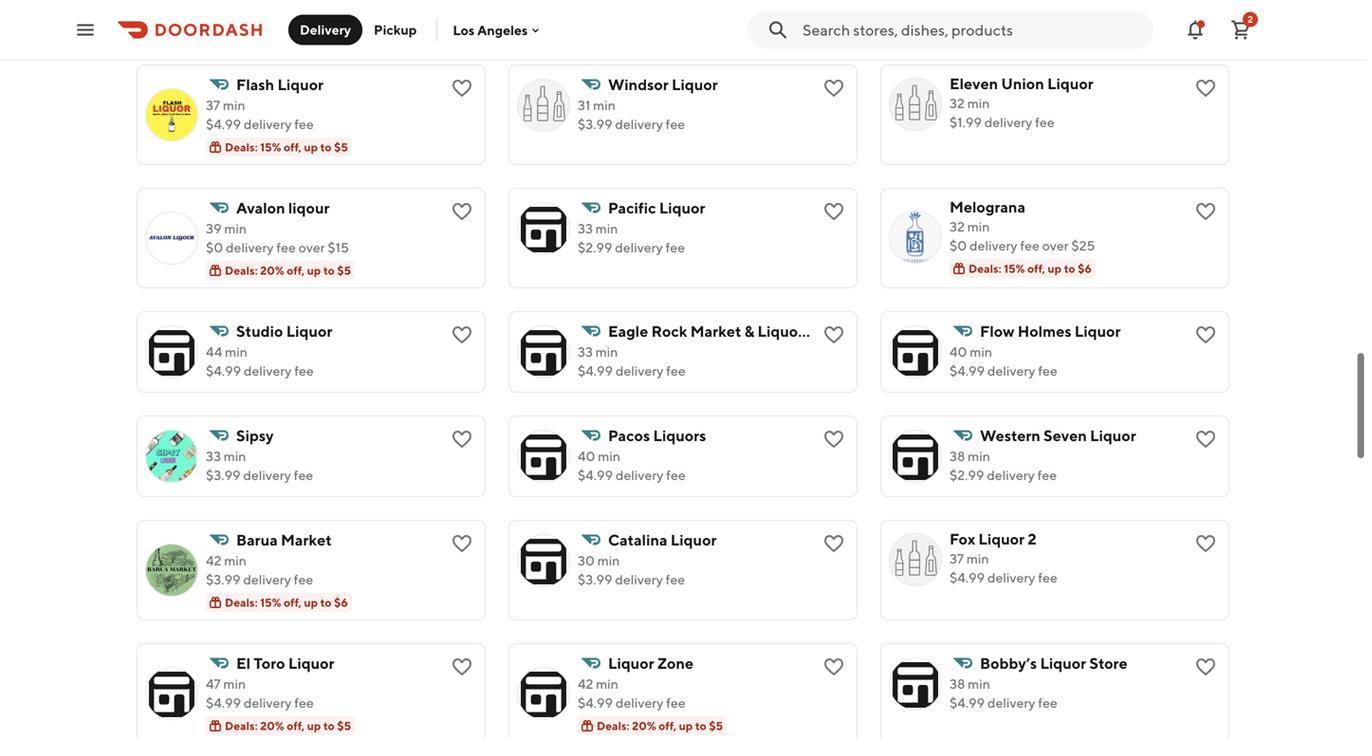 Task type: vqa. For each thing, say whether or not it's contained in the screenshot.


Task type: describe. For each thing, give the bounding box(es) containing it.
deals: down 37 min $4.99 delivery fee
[[225, 140, 258, 154]]

up down the 39 min $0 delivery fee over $15
[[307, 264, 321, 277]]

$4.99 for liquor zone
[[578, 695, 613, 711]]

$6 for $0 delivery fee over $25
[[1078, 262, 1092, 275]]

click to add this store to your saved list image for studio liquor
[[451, 324, 473, 346]]

western
[[980, 427, 1041, 445]]

delivery for el
[[244, 695, 292, 711]]

liquor right studio
[[286, 322, 332, 340]]

min for flash
[[223, 97, 245, 113]]

38 min $4.99 delivery fee
[[950, 676, 1058, 711]]

fee for bobby's
[[1038, 695, 1058, 711]]

fee inside eleven union liquor 32 min $1.99 delivery fee
[[1035, 114, 1055, 130]]

up down 37 min $4.99 delivery fee
[[304, 140, 318, 154]]

deals: up eleven
[[969, 17, 1002, 30]]

barua market
[[236, 531, 332, 549]]

30
[[578, 553, 595, 568]]

15% for $4.99 delivery fee
[[260, 140, 281, 154]]

$4.99 for bobby's liquor store
[[950, 695, 985, 711]]

47 min $4.99 delivery fee
[[206, 676, 314, 711]]

delivery button
[[288, 15, 363, 45]]

toro
[[254, 654, 285, 672]]

liquor right &
[[758, 322, 804, 340]]

sipsy
[[236, 427, 274, 445]]

el
[[236, 654, 251, 672]]

33 min $2.99 delivery fee
[[578, 221, 685, 255]]

liquor right the toro
[[288, 654, 334, 672]]

deals: down 42 min $4.99 delivery fee
[[597, 719, 630, 733]]

liquor right flash
[[277, 75, 324, 93]]

44 min $4.99 delivery fee
[[206, 344, 314, 379]]

click to add this store to your saved list image for flow holmes liquor
[[1195, 324, 1217, 346]]

0 vertical spatial $6
[[334, 17, 348, 30]]

off, down melograna 32 min $0 delivery fee over $25
[[1028, 262, 1045, 275]]

38 min $2.99 delivery fee
[[950, 448, 1057, 483]]

40 min $4.99 delivery fee for flow
[[950, 344, 1058, 379]]

min for studio
[[225, 344, 247, 360]]

flash liquor
[[236, 75, 324, 93]]

off, down the 39 min $0 delivery fee over $15
[[287, 264, 305, 277]]

deals: 20% off, up to $5 for el toro liquor
[[225, 719, 351, 733]]

click to add this store to your saved list image for eagle rock market & liquor store
[[823, 324, 845, 346]]

fee for western
[[1038, 467, 1057, 483]]

1 items, open order cart image
[[1230, 19, 1252, 41]]

min for bobby's
[[968, 676, 990, 692]]

1 horizontal spatial store
[[1090, 654, 1128, 672]]

deals: down melograna 32 min $0 delivery fee over $25
[[969, 262, 1002, 275]]

$4.99 for pacos liquors
[[578, 467, 613, 483]]

min for flow
[[970, 344, 992, 360]]

$5 for avalon liqour
[[337, 264, 351, 277]]

47
[[206, 676, 221, 692]]

union
[[1001, 74, 1044, 93]]

off, up union
[[1031, 17, 1049, 30]]

los angeles
[[453, 22, 528, 38]]

$4.99 for el toro liquor
[[206, 695, 241, 711]]

min inside 33 min $3.99 delivery fee
[[224, 448, 246, 464]]

$6 for $3.99 delivery fee
[[334, 596, 348, 609]]

$4.99 inside fox liquor 2 37 min $4.99 delivery fee
[[950, 570, 985, 585]]

42 min $3.99 delivery fee
[[206, 553, 313, 587]]

delivery for pacos
[[616, 467, 664, 483]]

liquor zone
[[608, 654, 694, 672]]

open menu image
[[74, 19, 97, 41]]

click to add this store to your saved list image for barua market
[[451, 532, 473, 555]]

catalina liquor
[[608, 531, 717, 549]]

up down 42 min $4.99 delivery fee
[[679, 719, 693, 733]]

$5 for flash liquor
[[334, 140, 348, 154]]

44
[[206, 344, 222, 360]]

up down 42 min $3.99 delivery fee on the bottom left
[[304, 596, 318, 609]]

42 for liquor zone
[[578, 676, 593, 692]]

min for avalon
[[224, 221, 247, 236]]

liquor right bobby's
[[1040, 654, 1087, 672]]

min for windsor
[[593, 97, 616, 113]]

click to add this store to your saved list image for avalon liqour
[[451, 200, 473, 223]]

catalina
[[608, 531, 668, 549]]

&
[[745, 322, 755, 340]]

deals: 20% off, up to $5 up union
[[969, 17, 1095, 30]]

$0 inside melograna 32 min $0 delivery fee over $25
[[950, 238, 967, 253]]

deals: down the 39 min $0 delivery fee over $15
[[225, 264, 258, 277]]

fee for liquor
[[666, 695, 686, 711]]

over inside melograna 32 min $0 delivery fee over $25
[[1042, 238, 1069, 253]]

melograna
[[950, 198, 1026, 216]]

delivery for flow
[[988, 363, 1036, 379]]

min for el
[[223, 676, 246, 692]]

up down melograna 32 min $0 delivery fee over $25
[[1048, 262, 1062, 275]]

angeles
[[477, 22, 528, 38]]

20% for el toro liquor
[[260, 719, 284, 733]]

$25
[[1072, 238, 1095, 253]]

fee inside 33 min $3.99 delivery fee
[[294, 467, 313, 483]]

windsor
[[608, 75, 669, 93]]

fox
[[950, 530, 976, 548]]

37 inside 37 min $4.99 delivery fee
[[206, 97, 220, 113]]

$3.99 for sipsy
[[206, 467, 241, 483]]

$5 for liquor zone
[[709, 719, 723, 733]]

click to add this store to your saved list image for bobby's liquor store
[[1195, 656, 1217, 678]]

liquor right catalina
[[671, 531, 717, 549]]

min for catalina
[[598, 553, 620, 568]]

fee inside melograna 32 min $0 delivery fee over $25
[[1020, 238, 1040, 253]]

holmes
[[1018, 322, 1072, 340]]

liquor right windsor on the top left of page
[[672, 75, 718, 93]]

los
[[453, 22, 475, 38]]

pacos
[[608, 427, 650, 445]]

deals: 20% off, up to $5 for avalon liqour
[[225, 264, 351, 277]]

min for pacos
[[598, 448, 620, 464]]

fee inside fox liquor 2 37 min $4.99 delivery fee
[[1038, 570, 1058, 585]]

click to add this store to your saved list image for catalina liquor
[[823, 532, 845, 555]]

deals: up flash
[[225, 17, 258, 30]]

$1.99
[[950, 114, 982, 130]]

$4.99 for studio liquor
[[206, 363, 241, 379]]

melograna 32 min $0 delivery fee over $25
[[950, 198, 1095, 253]]

$5 for el toro liquor
[[337, 719, 351, 733]]

31
[[578, 97, 591, 113]]

39 min $0 delivery fee over $15
[[206, 221, 349, 255]]

0 horizontal spatial store
[[807, 322, 845, 340]]

liquors
[[653, 427, 706, 445]]

min for barua
[[224, 553, 247, 568]]

rock
[[651, 322, 687, 340]]

37 inside fox liquor 2 37 min $4.99 delivery fee
[[950, 551, 964, 566]]

$4.99 for flash liquor
[[206, 116, 241, 132]]

Store search: begin typing to search for stores available on DoorDash text field
[[803, 19, 1142, 40]]

32 inside eleven union liquor 32 min $1.99 delivery fee
[[950, 95, 965, 111]]

2 inside button
[[1248, 14, 1253, 25]]

off, down 37 min $4.99 delivery fee
[[284, 140, 302, 154]]

fee for avalon
[[276, 240, 296, 255]]

42 for barua market
[[206, 553, 222, 568]]

liquor right pacific
[[659, 199, 705, 217]]

$3.99 for windsor liquor
[[578, 116, 613, 132]]

pacific liquor
[[608, 199, 705, 217]]

33 min $4.99 delivery fee
[[578, 344, 686, 379]]



Task type: locate. For each thing, give the bounding box(es) containing it.
$4.99 down bobby's
[[950, 695, 985, 711]]

delivery inside 38 min $2.99 delivery fee
[[987, 467, 1035, 483]]

0 vertical spatial 32
[[950, 95, 965, 111]]

delivery down liquor zone
[[616, 695, 664, 711]]

42 min $4.99 delivery fee
[[578, 676, 686, 711]]

0 horizontal spatial 37
[[206, 97, 220, 113]]

1 horizontal spatial $2.99
[[950, 467, 984, 483]]

click to add this store to your saved list image for sipsy
[[451, 428, 473, 451]]

delivery up deals: 15% off, up to $5
[[244, 116, 292, 132]]

click to add this store to your saved list image for liquor zone
[[823, 656, 845, 678]]

delivery down western
[[987, 467, 1035, 483]]

flow
[[980, 322, 1015, 340]]

fee down western seven liquor at the bottom of page
[[1038, 467, 1057, 483]]

fee left $25 in the right of the page
[[1020, 238, 1040, 253]]

min inside the 39 min $0 delivery fee over $15
[[224, 221, 247, 236]]

delivery for liquor
[[616, 695, 664, 711]]

el toro liquor
[[236, 654, 334, 672]]

min down flow
[[970, 344, 992, 360]]

33 inside 33 min $2.99 delivery fee
[[578, 221, 593, 236]]

0 vertical spatial market
[[691, 322, 742, 340]]

min down pacific
[[596, 221, 618, 236]]

fee for flash
[[294, 116, 314, 132]]

2 right fox
[[1028, 530, 1037, 548]]

min right the '30'
[[598, 553, 620, 568]]

30 min $3.99 delivery fee
[[578, 553, 685, 587]]

15% down 42 min $3.99 delivery fee on the bottom left
[[260, 596, 281, 609]]

fee inside 38 min $2.99 delivery fee
[[1038, 467, 1057, 483]]

los angeles button
[[453, 22, 543, 38]]

store
[[807, 322, 845, 340], [1090, 654, 1128, 672]]

flow holmes liquor
[[980, 322, 1121, 340]]

min inside melograna 32 min $0 delivery fee over $25
[[968, 219, 990, 234]]

delivery down eagle
[[616, 363, 664, 379]]

min inside 42 min $3.99 delivery fee
[[224, 553, 247, 568]]

1 horizontal spatial over
[[1042, 238, 1069, 253]]

1 horizontal spatial 2
[[1248, 14, 1253, 25]]

delivery for catalina
[[615, 572, 663, 587]]

over inside the 39 min $0 delivery fee over $15
[[298, 240, 325, 255]]

37 min $4.99 delivery fee
[[206, 97, 314, 132]]

33 for eagle
[[578, 344, 593, 360]]

pacos liquors
[[608, 427, 706, 445]]

up up eleven union liquor 32 min $1.99 delivery fee
[[1051, 17, 1065, 30]]

$3.99 down the '30'
[[578, 572, 613, 587]]

40 min $4.99 delivery fee for pacos
[[578, 448, 686, 483]]

delivery inside 33 min $2.99 delivery fee
[[615, 240, 663, 255]]

delivery down flow
[[988, 363, 1036, 379]]

2 vertical spatial deals: 15% off, up to $6
[[225, 596, 348, 609]]

fee down union
[[1035, 114, 1055, 130]]

delivery inside 42 min $3.99 delivery fee
[[243, 572, 291, 587]]

1 vertical spatial 32
[[950, 219, 965, 234]]

min for liquor
[[596, 676, 619, 692]]

deals: 15% off, up to $6 down 42 min $3.99 delivery fee on the bottom left
[[225, 596, 348, 609]]

deals: 15% off, up to $6 for $3.99 delivery fee
[[225, 596, 348, 609]]

$0 down 39
[[206, 240, 223, 255]]

delivery inside the 39 min $0 delivery fee over $15
[[226, 240, 274, 255]]

$4.99 down 44
[[206, 363, 241, 379]]

deals: 15% off, up to $6 up flash liquor
[[225, 17, 348, 30]]

eagle rock market & liquor store
[[608, 322, 845, 340]]

min inside 38 min $4.99 delivery fee
[[968, 676, 990, 692]]

min inside fox liquor 2 37 min $4.99 delivery fee
[[967, 551, 989, 566]]

37
[[206, 97, 220, 113], [950, 551, 964, 566]]

$6
[[334, 17, 348, 30], [1078, 262, 1092, 275], [334, 596, 348, 609]]

$4.99 inside 42 min $4.99 delivery fee
[[578, 695, 613, 711]]

$4.99 inside "44 min $4.99 delivery fee"
[[206, 363, 241, 379]]

delivery
[[985, 114, 1033, 130], [244, 116, 292, 132], [615, 116, 663, 132], [970, 238, 1018, 253], [226, 240, 274, 255], [615, 240, 663, 255], [244, 363, 292, 379], [616, 363, 664, 379], [988, 363, 1036, 379], [243, 467, 291, 483], [616, 467, 664, 483], [987, 467, 1035, 483], [988, 570, 1036, 585], [243, 572, 291, 587], [615, 572, 663, 587], [244, 695, 292, 711], [616, 695, 664, 711], [988, 695, 1036, 711]]

market
[[691, 322, 742, 340], [281, 531, 332, 549]]

2 button
[[1222, 11, 1260, 49]]

32 inside melograna 32 min $0 delivery fee over $25
[[950, 219, 965, 234]]

fee inside 37 min $4.99 delivery fee
[[294, 116, 314, 132]]

$3.99 down sipsy
[[206, 467, 241, 483]]

market left &
[[691, 322, 742, 340]]

min inside eleven union liquor 32 min $1.99 delivery fee
[[968, 95, 990, 111]]

fee down flow holmes liquor on the right top of the page
[[1038, 363, 1058, 379]]

delivery down the toro
[[244, 695, 292, 711]]

0 vertical spatial $2.99
[[578, 240, 612, 255]]

min for eagle
[[596, 344, 618, 360]]

fee inside 33 min $2.99 delivery fee
[[666, 240, 685, 255]]

off,
[[284, 17, 302, 30], [1031, 17, 1049, 30], [284, 140, 302, 154], [1028, 262, 1045, 275], [287, 264, 305, 277], [284, 596, 302, 609], [287, 719, 305, 733], [659, 719, 677, 733]]

$3.99 inside 30 min $3.99 delivery fee
[[578, 572, 613, 587]]

20% down the 39 min $0 delivery fee over $15
[[260, 264, 284, 277]]

33
[[578, 221, 593, 236], [578, 344, 593, 360], [206, 448, 221, 464]]

min for western
[[968, 448, 990, 464]]

min down western
[[968, 448, 990, 464]]

1 horizontal spatial 40
[[950, 344, 967, 360]]

40 for flow holmes liquor
[[950, 344, 967, 360]]

1 vertical spatial 38
[[950, 676, 965, 692]]

$2.99 down western
[[950, 467, 984, 483]]

0 vertical spatial 40
[[950, 344, 967, 360]]

bobby's liquor store
[[980, 654, 1128, 672]]

delivery for windsor
[[615, 116, 663, 132]]

delivery inside '31 min $3.99 delivery fee'
[[615, 116, 663, 132]]

1 vertical spatial $2.99
[[950, 467, 984, 483]]

15% left delivery
[[260, 17, 281, 30]]

1 horizontal spatial 40 min $4.99 delivery fee
[[950, 344, 1058, 379]]

$3.99 down 31
[[578, 116, 613, 132]]

fee for pacos
[[666, 467, 686, 483]]

38
[[950, 448, 965, 464], [950, 676, 965, 692]]

fee for pacific
[[666, 240, 685, 255]]

liquor right seven
[[1090, 427, 1136, 445]]

fee inside '31 min $3.99 delivery fee'
[[666, 116, 685, 132]]

1 vertical spatial store
[[1090, 654, 1128, 672]]

over
[[1042, 238, 1069, 253], [298, 240, 325, 255]]

fee inside "44 min $4.99 delivery fee"
[[294, 363, 314, 379]]

deals: 20% off, up to $5 down 47 min $4.99 delivery fee
[[225, 719, 351, 733]]

min inside 33 min $2.99 delivery fee
[[596, 221, 618, 236]]

0 vertical spatial deals: 15% off, up to $6
[[225, 17, 348, 30]]

$3.99 inside '31 min $3.99 delivery fee'
[[578, 116, 613, 132]]

delivery for studio
[[244, 363, 292, 379]]

15%
[[260, 17, 281, 30], [260, 140, 281, 154], [1004, 262, 1025, 275], [260, 596, 281, 609]]

0 vertical spatial 33
[[578, 221, 593, 236]]

fee for el
[[294, 695, 314, 711]]

deals: down 42 min $3.99 delivery fee on the bottom left
[[225, 596, 258, 609]]

1 vertical spatial 33
[[578, 344, 593, 360]]

min down bobby's
[[968, 676, 990, 692]]

38 inside 38 min $2.99 delivery fee
[[950, 448, 965, 464]]

to
[[320, 17, 332, 30], [1067, 17, 1079, 30], [320, 140, 332, 154], [1064, 262, 1076, 275], [323, 264, 335, 277], [320, 596, 332, 609], [323, 719, 335, 733], [695, 719, 707, 733]]

off, down 42 min $3.99 delivery fee on the bottom left
[[284, 596, 302, 609]]

33 inside 33 min $4.99 delivery fee
[[578, 344, 593, 360]]

fee down rock
[[666, 363, 686, 379]]

0 vertical spatial 40 min $4.99 delivery fee
[[950, 344, 1058, 379]]

delivery inside 33 min $4.99 delivery fee
[[616, 363, 664, 379]]

liquor inside eleven union liquor 32 min $1.99 delivery fee
[[1048, 74, 1094, 93]]

min inside 33 min $4.99 delivery fee
[[596, 344, 618, 360]]

$6 up el toro liquor on the left bottom
[[334, 596, 348, 609]]

20% for liquor zone
[[632, 719, 656, 733]]

$4.99 for flow holmes liquor
[[950, 363, 985, 379]]

0 horizontal spatial $2.99
[[578, 240, 612, 255]]

$15
[[328, 240, 349, 255]]

$3.99
[[578, 116, 613, 132], [206, 467, 241, 483], [206, 572, 241, 587], [578, 572, 613, 587]]

$4.99 inside 38 min $4.99 delivery fee
[[950, 695, 985, 711]]

min down eagle
[[596, 344, 618, 360]]

1 horizontal spatial $0
[[950, 238, 967, 253]]

$2.99 inside 38 min $2.99 delivery fee
[[950, 467, 984, 483]]

delivery down studio
[[244, 363, 292, 379]]

eagle
[[608, 322, 648, 340]]

$4.99 down fox
[[950, 570, 985, 585]]

pacific
[[608, 199, 656, 217]]

min for pacific
[[596, 221, 618, 236]]

fee for flow
[[1038, 363, 1058, 379]]

avalon
[[236, 199, 285, 217]]

0 horizontal spatial 42
[[206, 553, 222, 568]]

fee for studio
[[294, 363, 314, 379]]

delivery for flash
[[244, 116, 292, 132]]

delivery for bobby's
[[988, 695, 1036, 711]]

40 min $4.99 delivery fee down flow
[[950, 344, 1058, 379]]

0 vertical spatial 38
[[950, 448, 965, 464]]

click to add this store to your saved list image
[[451, 77, 473, 100], [1195, 77, 1217, 100], [823, 200, 845, 223], [1195, 200, 1217, 223], [451, 324, 473, 346], [1195, 324, 1217, 346], [1195, 428, 1217, 451], [451, 656, 473, 678], [1195, 656, 1217, 678]]

liquor right holmes
[[1075, 322, 1121, 340]]

31 min $3.99 delivery fee
[[578, 97, 685, 132]]

15% down 37 min $4.99 delivery fee
[[260, 140, 281, 154]]

40 for pacos liquors
[[578, 448, 595, 464]]

delivery inside 33 min $3.99 delivery fee
[[243, 467, 291, 483]]

delivery inside 47 min $4.99 delivery fee
[[244, 695, 292, 711]]

zone
[[657, 654, 694, 672]]

$2.99
[[578, 240, 612, 255], [950, 467, 984, 483]]

liqour
[[288, 199, 330, 217]]

click to add this store to your saved list image
[[823, 77, 845, 100], [451, 200, 473, 223], [823, 324, 845, 346], [451, 428, 473, 451], [823, 428, 845, 451], [451, 532, 473, 555], [823, 532, 845, 555], [1195, 532, 1217, 555], [823, 656, 845, 678]]

min down eleven
[[968, 95, 990, 111]]

fee for windsor
[[666, 116, 685, 132]]

fee inside 38 min $4.99 delivery fee
[[1038, 695, 1058, 711]]

liquor right union
[[1048, 74, 1094, 93]]

fee down el toro liquor on the left bottom
[[294, 695, 314, 711]]

40
[[950, 344, 967, 360], [578, 448, 595, 464]]

min down pacos on the left of the page
[[598, 448, 620, 464]]

pickup
[[374, 22, 417, 37]]

fee inside 42 min $4.99 delivery fee
[[666, 695, 686, 711]]

fox liquor 2 37 min $4.99 delivery fee
[[950, 530, 1058, 585]]

min inside 37 min $4.99 delivery fee
[[223, 97, 245, 113]]

delivery inside eleven union liquor 32 min $1.99 delivery fee
[[985, 114, 1033, 130]]

40 min $4.99 delivery fee
[[950, 344, 1058, 379], [578, 448, 686, 483]]

delivery down "avalon" on the left top of page
[[226, 240, 274, 255]]

$2.99 down pacific
[[578, 240, 612, 255]]

1 horizontal spatial 42
[[578, 676, 593, 692]]

deals: down 47 min $4.99 delivery fee
[[225, 719, 258, 733]]

min inside "44 min $4.99 delivery fee"
[[225, 344, 247, 360]]

over left $25 in the right of the page
[[1042, 238, 1069, 253]]

seven
[[1044, 427, 1087, 445]]

0 horizontal spatial 2
[[1028, 530, 1037, 548]]

bobby's
[[980, 654, 1037, 672]]

2 vertical spatial $6
[[334, 596, 348, 609]]

delivery down barua
[[243, 572, 291, 587]]

$2.99 for pacific liquor
[[578, 240, 612, 255]]

$3.99 for barua market
[[206, 572, 241, 587]]

click to add this store to your saved list image for windsor liquor
[[823, 77, 845, 100]]

fee down bobby's liquor store
[[1038, 695, 1058, 711]]

1 vertical spatial 2
[[1028, 530, 1037, 548]]

delivery inside 37 min $4.99 delivery fee
[[244, 116, 292, 132]]

deals: 15% off, up to $5
[[225, 140, 348, 154]]

delivery for western
[[987, 467, 1035, 483]]

delivery down pacific
[[615, 240, 663, 255]]

up
[[304, 17, 318, 30], [1051, 17, 1065, 30], [304, 140, 318, 154], [1048, 262, 1062, 275], [307, 264, 321, 277], [304, 596, 318, 609], [307, 719, 321, 733], [679, 719, 693, 733]]

38 for western seven liquor
[[950, 448, 965, 464]]

15% down melograna 32 min $0 delivery fee over $25
[[1004, 262, 1025, 275]]

delivery inside 38 min $4.99 delivery fee
[[988, 695, 1036, 711]]

flash
[[236, 75, 274, 93]]

delivery inside 42 min $4.99 delivery fee
[[616, 695, 664, 711]]

delivery up bobby's
[[988, 570, 1036, 585]]

$3.99 inside 33 min $3.99 delivery fee
[[206, 467, 241, 483]]

eleven union liquor 32 min $1.99 delivery fee
[[950, 74, 1094, 130]]

delivery down pacos on the left of the page
[[616, 467, 664, 483]]

42 inside 42 min $4.99 delivery fee
[[578, 676, 593, 692]]

fee for eagle
[[666, 363, 686, 379]]

2
[[1248, 14, 1253, 25], [1028, 530, 1037, 548]]

delivery
[[300, 22, 351, 37]]

$0 down the melograna
[[950, 238, 967, 253]]

1 vertical spatial market
[[281, 531, 332, 549]]

2 vertical spatial 33
[[206, 448, 221, 464]]

0 horizontal spatial over
[[298, 240, 325, 255]]

$4.99 inside 33 min $4.99 delivery fee
[[578, 363, 613, 379]]

1 vertical spatial 40 min $4.99 delivery fee
[[578, 448, 686, 483]]

1 horizontal spatial 37
[[950, 551, 964, 566]]

$3.99 for catalina liquor
[[578, 572, 613, 587]]

$4.99 inside 37 min $4.99 delivery fee
[[206, 116, 241, 132]]

20% for avalon liqour
[[260, 264, 284, 277]]

click to add this store to your saved list image for flash liquor
[[451, 77, 473, 100]]

$4.99 inside 47 min $4.99 delivery fee
[[206, 695, 241, 711]]

western seven liquor
[[980, 427, 1136, 445]]

0 vertical spatial 37
[[206, 97, 220, 113]]

fee inside 30 min $3.99 delivery fee
[[666, 572, 685, 587]]

off, down 47 min $4.99 delivery fee
[[287, 719, 305, 733]]

min down barua
[[224, 553, 247, 568]]

1 32 from the top
[[950, 95, 965, 111]]

33 min $3.99 delivery fee
[[206, 448, 313, 483]]

fee inside 47 min $4.99 delivery fee
[[294, 695, 314, 711]]

1 vertical spatial deals: 15% off, up to $6
[[969, 262, 1092, 275]]

delivery down the melograna
[[970, 238, 1018, 253]]

min right 44
[[225, 344, 247, 360]]

0 vertical spatial 42
[[206, 553, 222, 568]]

click to add this store to your saved list image for western seven liquor
[[1195, 428, 1217, 451]]

min inside 47 min $4.99 delivery fee
[[223, 676, 246, 692]]

deals: 20% off, up to $5 down 42 min $4.99 delivery fee
[[597, 719, 723, 733]]

1 38 from the top
[[950, 448, 965, 464]]

1 vertical spatial 42
[[578, 676, 593, 692]]

delivery inside "44 min $4.99 delivery fee"
[[244, 363, 292, 379]]

0 vertical spatial store
[[807, 322, 845, 340]]

delivery down catalina
[[615, 572, 663, 587]]

20% down 47 min $4.99 delivery fee
[[260, 719, 284, 733]]

fee inside 42 min $3.99 delivery fee
[[294, 572, 313, 587]]

fee up deals: 15% off, up to $5
[[294, 116, 314, 132]]

barua
[[236, 531, 278, 549]]

liquor up 42 min $4.99 delivery fee
[[608, 654, 654, 672]]

liquor inside fox liquor 2 37 min $4.99 delivery fee
[[979, 530, 1025, 548]]

delivery for barua
[[243, 572, 291, 587]]

$4.99
[[206, 116, 241, 132], [206, 363, 241, 379], [578, 363, 613, 379], [950, 363, 985, 379], [578, 467, 613, 483], [950, 570, 985, 585], [206, 695, 241, 711], [578, 695, 613, 711], [950, 695, 985, 711]]

windsor liquor
[[608, 75, 718, 93]]

fee inside the 39 min $0 delivery fee over $15
[[276, 240, 296, 255]]

0 horizontal spatial 40
[[578, 448, 595, 464]]

39
[[206, 221, 222, 236]]

2 right notification bell icon
[[1248, 14, 1253, 25]]

off, up flash liquor
[[284, 17, 302, 30]]

liquor
[[1048, 74, 1094, 93], [277, 75, 324, 93], [672, 75, 718, 93], [659, 199, 705, 217], [286, 322, 332, 340], [758, 322, 804, 340], [1075, 322, 1121, 340], [1090, 427, 1136, 445], [979, 530, 1025, 548], [671, 531, 717, 549], [288, 654, 334, 672], [608, 654, 654, 672], [1040, 654, 1087, 672]]

0 horizontal spatial $0
[[206, 240, 223, 255]]

0 vertical spatial 2
[[1248, 14, 1253, 25]]

min down fox
[[967, 551, 989, 566]]

studio liquor
[[236, 322, 332, 340]]

delivery for pacific
[[615, 240, 663, 255]]

deals: 15% off, up to $6 for $0 delivery fee over $25
[[969, 262, 1092, 275]]

fee down windsor liquor
[[666, 116, 685, 132]]

38 inside 38 min $4.99 delivery fee
[[950, 676, 965, 692]]

$0
[[950, 238, 967, 253], [206, 240, 223, 255]]

32
[[950, 95, 965, 111], [950, 219, 965, 234]]

click to add this store to your saved list image for el toro liquor
[[451, 656, 473, 678]]

32 down the melograna
[[950, 219, 965, 234]]

1 horizontal spatial market
[[691, 322, 742, 340]]

delivery inside 30 min $3.99 delivery fee
[[615, 572, 663, 587]]

fee down catalina liquor
[[666, 572, 685, 587]]

42 inside 42 min $3.99 delivery fee
[[206, 553, 222, 568]]

click to add this store to your saved list image for pacific liquor
[[823, 200, 845, 223]]

fee down the barua market
[[294, 572, 313, 587]]

min inside '31 min $3.99 delivery fee'
[[593, 97, 616, 113]]

pickup button
[[363, 15, 428, 45]]

$4.99 for eagle rock market & liquor store
[[578, 363, 613, 379]]

fee for catalina
[[666, 572, 685, 587]]

42
[[206, 553, 222, 568], [578, 676, 593, 692]]

fee for barua
[[294, 572, 313, 587]]

15% for $0 delivery fee over $25
[[1004, 262, 1025, 275]]

2 inside fox liquor 2 37 min $4.99 delivery fee
[[1028, 530, 1037, 548]]

avalon liqour
[[236, 199, 330, 217]]

min inside 38 min $2.99 delivery fee
[[968, 448, 990, 464]]

delivery down windsor on the top left of page
[[615, 116, 663, 132]]

min inside 30 min $3.99 delivery fee
[[598, 553, 620, 568]]

min right 39
[[224, 221, 247, 236]]

delivery inside fox liquor 2 37 min $4.99 delivery fee
[[988, 570, 1036, 585]]

deals: 20% off, up to $5
[[969, 17, 1095, 30], [225, 264, 351, 277], [225, 719, 351, 733], [597, 719, 723, 733]]

min
[[968, 95, 990, 111], [223, 97, 245, 113], [593, 97, 616, 113], [968, 219, 990, 234], [224, 221, 247, 236], [596, 221, 618, 236], [225, 344, 247, 360], [596, 344, 618, 360], [970, 344, 992, 360], [224, 448, 246, 464], [598, 448, 620, 464], [968, 448, 990, 464], [967, 551, 989, 566], [224, 553, 247, 568], [598, 553, 620, 568], [223, 676, 246, 692], [596, 676, 619, 692], [968, 676, 990, 692]]

$2.99 inside 33 min $2.99 delivery fee
[[578, 240, 612, 255]]

0 horizontal spatial 40 min $4.99 delivery fee
[[578, 448, 686, 483]]

20% down 42 min $4.99 delivery fee
[[632, 719, 656, 733]]

delivery inside melograna 32 min $0 delivery fee over $25
[[970, 238, 1018, 253]]

fee inside 33 min $4.99 delivery fee
[[666, 363, 686, 379]]

1 vertical spatial $6
[[1078, 262, 1092, 275]]

delivery down union
[[985, 114, 1033, 130]]

min inside 42 min $4.99 delivery fee
[[596, 676, 619, 692]]

fee
[[1035, 114, 1055, 130], [294, 116, 314, 132], [666, 116, 685, 132], [1020, 238, 1040, 253], [276, 240, 296, 255], [666, 240, 685, 255], [294, 363, 314, 379], [666, 363, 686, 379], [1038, 363, 1058, 379], [294, 467, 313, 483], [666, 467, 686, 483], [1038, 467, 1057, 483], [1038, 570, 1058, 585], [294, 572, 313, 587], [666, 572, 685, 587], [294, 695, 314, 711], [666, 695, 686, 711], [1038, 695, 1058, 711]]

38 for bobby's liquor store
[[950, 676, 965, 692]]

1 vertical spatial 40
[[578, 448, 595, 464]]

deals: 20% off, up to $5 for liquor zone
[[597, 719, 723, 733]]

studio
[[236, 322, 283, 340]]

20% up union
[[1004, 17, 1028, 30]]

delivery for avalon
[[226, 240, 274, 255]]

delivery for eagle
[[616, 363, 664, 379]]

deals: 15% off, up to $6
[[225, 17, 348, 30], [969, 262, 1092, 275], [225, 596, 348, 609]]

$0 inside the 39 min $0 delivery fee over $15
[[206, 240, 223, 255]]

33 for pacific
[[578, 221, 593, 236]]

fee down avalon liqour
[[276, 240, 296, 255]]

off, down 42 min $4.99 delivery fee
[[659, 719, 677, 733]]

1 vertical spatial 37
[[950, 551, 964, 566]]

over left $15
[[298, 240, 325, 255]]

$3.99 inside 42 min $3.99 delivery fee
[[206, 572, 241, 587]]

notification bell image
[[1184, 19, 1207, 41]]

eleven
[[950, 74, 998, 93]]

0 horizontal spatial market
[[281, 531, 332, 549]]

up down 47 min $4.99 delivery fee
[[307, 719, 321, 733]]

min down the melograna
[[968, 219, 990, 234]]

2 38 from the top
[[950, 676, 965, 692]]

2 32 from the top
[[950, 219, 965, 234]]

33 inside 33 min $3.99 delivery fee
[[206, 448, 221, 464]]

up up flash liquor
[[304, 17, 318, 30]]

20%
[[1004, 17, 1028, 30], [260, 264, 284, 277], [260, 719, 284, 733], [632, 719, 656, 733]]

15% for $3.99 delivery fee
[[260, 596, 281, 609]]

delivery down sipsy
[[243, 467, 291, 483]]

$5
[[1081, 17, 1095, 30], [334, 140, 348, 154], [337, 264, 351, 277], [337, 719, 351, 733], [709, 719, 723, 733]]

deals:
[[225, 17, 258, 30], [969, 17, 1002, 30], [225, 140, 258, 154], [969, 262, 1002, 275], [225, 264, 258, 277], [225, 596, 258, 609], [225, 719, 258, 733], [597, 719, 630, 733]]

click to add this store to your saved list image for pacos liquors
[[823, 428, 845, 451]]

$2.99 for western seven liquor
[[950, 467, 984, 483]]



